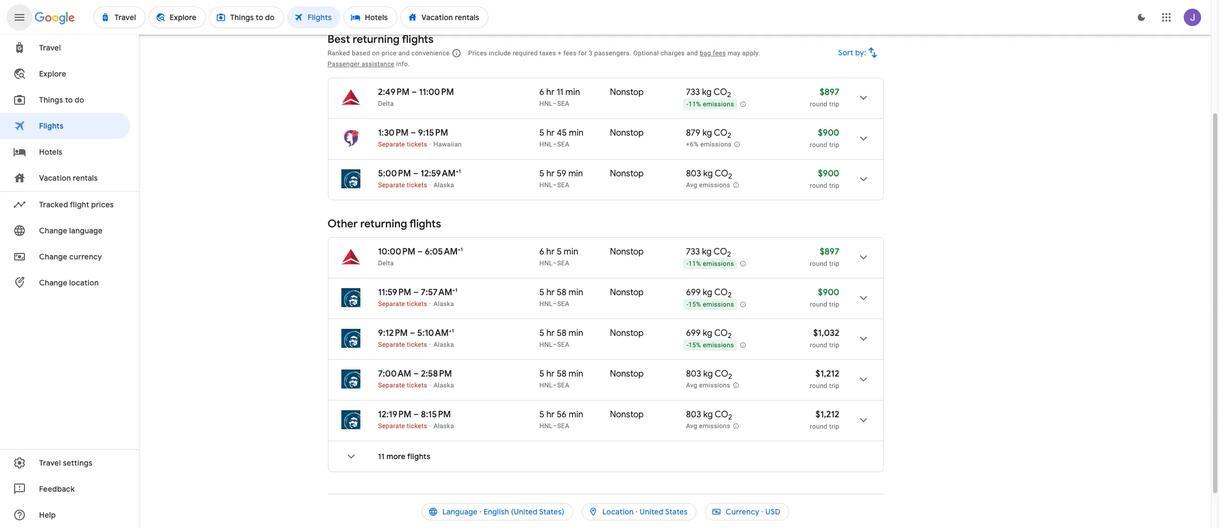 Task type: describe. For each thing, give the bounding box(es) containing it.
travel settings
[[39, 458, 92, 468]]

settings
[[63, 458, 92, 468]]

- for 7:57 am
[[687, 301, 689, 308]]

699 kg co 2 for $1,032
[[686, 328, 732, 341]]

12:59 am
[[421, 168, 456, 179]]

change currency
[[39, 252, 102, 262]]

leaves daniel k. inouye international airport at 9:12 pm on friday, december 15 and arrives at seattle-tacoma international airport at 5:10 am on saturday, december 16. element
[[378, 327, 454, 339]]

1 - from the top
[[687, 101, 689, 108]]

7:00 am – 2:58 pm
[[378, 369, 452, 379]]

hotels
[[39, 147, 62, 157]]

2 for 11:59 pm – 7:57 am + 1
[[728, 291, 732, 300]]

1032 US dollars text field
[[813, 328, 840, 339]]

5 inside 6 hr 5 min hnl – sea
[[557, 246, 562, 257]]

total duration 6 hr 11 min. element
[[540, 87, 610, 99]]

699 for $1,032
[[686, 328, 701, 339]]

2:58 pm
[[421, 369, 452, 379]]

currency
[[726, 507, 760, 517]]

sort by: button
[[834, 40, 884, 66]]

min for 7:00 am – 2:58 pm
[[569, 369, 583, 379]]

6:05 am
[[425, 246, 458, 257]]

Arrival time: 2:58 PM. text field
[[421, 369, 452, 379]]

1:30 pm – 9:15 pm
[[378, 128, 448, 138]]

co for 11:59 pm – 7:57 am + 1
[[714, 287, 728, 298]]

hr for 1:30 pm – 9:15 pm
[[547, 128, 555, 138]]

2 fees from the left
[[713, 49, 726, 57]]

5 for 7:00 am – 2:58 pm
[[540, 369, 544, 379]]

803 for 5 hr 58 min
[[686, 369, 701, 379]]

alaska for 7:57 am
[[434, 300, 454, 308]]

2 $900 from the top
[[818, 168, 840, 179]]

travel settings link
[[0, 450, 130, 476]]

usd
[[766, 507, 781, 517]]

price
[[382, 49, 397, 57]]

tracked flight prices link
[[0, 192, 130, 218]]

Departure time: 1:30 PM. text field
[[378, 128, 409, 138]]

879 kg co 2
[[686, 128, 732, 140]]

vacation rentals link
[[0, 165, 130, 191]]

help link
[[0, 502, 130, 528]]

prices include required taxes + fees for 3 passengers. optional charges and bag fees may apply. passenger assistance
[[328, 49, 760, 68]]

803 for 5 hr 56 min
[[686, 409, 701, 420]]

things to do
[[39, 95, 84, 105]]

5 for 9:12 pm – 5:10 am + 1
[[540, 328, 544, 339]]

11:00 pm
[[419, 87, 454, 98]]

kg for 5:00 pm – 12:59 am + 1
[[703, 168, 713, 179]]

bag fees button
[[700, 49, 726, 57]]

other returning flights
[[328, 217, 441, 231]]

hnl inside 6 hr 11 min hnl – sea
[[540, 100, 553, 107]]

english (united states)
[[484, 507, 565, 517]]

10:00 pm
[[378, 246, 415, 257]]

separate for 11:59 pm
[[378, 300, 405, 308]]

things
[[39, 95, 63, 105]]

sea inside 6 hr 11 min hnl – sea
[[557, 100, 570, 107]]

may
[[728, 49, 741, 57]]

-15% emissions for $1,032
[[687, 342, 734, 349]]

(united
[[511, 507, 538, 517]]

united
[[640, 507, 664, 517]]

required
[[513, 49, 538, 57]]

– inside 5 hr 45 min hnl – sea
[[553, 141, 557, 148]]

9:12 pm
[[378, 328, 408, 339]]

6 for 6 hr 11 min
[[540, 87, 544, 98]]

tickets for 9:15 pm
[[407, 141, 427, 148]]

11 more flights
[[378, 452, 431, 461]]

states)
[[539, 507, 565, 517]]

leaves daniel k. inouye international airport at 2:49 pm on friday, december 15 and arrives at seattle-tacoma international airport at 11:00 pm on friday, december 15. element
[[378, 87, 454, 98]]

based
[[352, 49, 370, 57]]

1 nonstop flight. element from the top
[[610, 87, 644, 99]]

avg for 5 hr 59 min
[[686, 181, 698, 189]]

flight details. leaves daniel k. inouye international airport at 5:00 pm on friday, december 15 and arrives at seattle-tacoma international airport at 12:59 am on saturday, december 16. image
[[850, 166, 877, 192]]

convenience
[[412, 49, 450, 57]]

1 and from the left
[[398, 49, 410, 57]]

choose
[[414, 4, 442, 14]]

hnl for 9:12 pm – 5:10 am + 1
[[540, 341, 553, 349]]

change appearance image
[[1129, 4, 1155, 30]]

5:10 am
[[417, 328, 449, 339]]

tickets for 7:57 am
[[407, 300, 427, 308]]

kg for 7:00 am – 2:58 pm
[[703, 369, 713, 379]]

5:00 pm
[[378, 168, 411, 179]]

$897 for $1,032
[[820, 246, 840, 257]]

hr inside 6 hr 11 min hnl – sea
[[546, 87, 555, 98]]

english
[[484, 507, 509, 517]]

min for 10:00 pm – 6:05 am + 1
[[564, 246, 578, 257]]

total duration 5 hr 45 min. element
[[540, 128, 610, 140]]

56
[[557, 409, 567, 420]]

include
[[489, 49, 511, 57]]

– inside 5:00 pm – 12:59 am + 1
[[413, 168, 419, 179]]

leaves daniel k. inouye international airport at 7:00 am on friday, december 15 and arrives at seattle-tacoma international airport at 2:58 pm on friday, december 15. element
[[378, 369, 452, 379]]

avg for 5 hr 58 min
[[686, 382, 698, 389]]

Departure time: 2:49 PM. text field
[[378, 87, 410, 98]]

5 hr 58 min hnl – sea for 9:12 pm – 5:10 am + 1
[[540, 328, 583, 349]]

charges
[[661, 49, 685, 57]]

11:59 pm – 7:57 am + 1
[[378, 287, 458, 298]]

flight details. leaves daniel k. inouye international airport at 1:30 pm on friday, december 15 and arrives at seattle-tacoma international airport at 9:15 pm on friday, december 15. image
[[850, 125, 877, 151]]

co for 5:00 pm – 12:59 am + 1
[[715, 168, 729, 179]]

hnl for 1:30 pm – 9:15 pm
[[540, 141, 553, 148]]

flight details. leaves daniel k. inouye international airport at 7:00 am on friday, december 15 and arrives at seattle-tacoma international airport at 2:58 pm on friday, december 15. image
[[850, 366, 877, 393]]

trip for 7:00 am – 2:58 pm
[[829, 382, 840, 390]]

sea for 9:12 pm – 5:10 am + 1
[[557, 341, 570, 349]]

11:59 pm
[[378, 287, 411, 298]]

1 nonstop from the top
[[610, 87, 644, 98]]

699 kg co 2 for $900
[[686, 287, 732, 300]]

separate for 1:30 pm
[[378, 141, 405, 148]]

803 kg co 2 for 5 hr 59 min
[[686, 168, 732, 181]]

– inside '9:12 pm – 5:10 am + 1'
[[410, 328, 415, 339]]

2 for 7:00 am – 2:58 pm
[[729, 372, 732, 381]]

sea for 1:30 pm – 9:15 pm
[[557, 141, 570, 148]]

delta inside 2:49 pm – 11:00 pm delta
[[378, 100, 394, 107]]

leaves daniel k. inouye international airport at 12:19 pm on friday, december 15 and arrives at seattle-tacoma international airport at 8:15 pm on friday, december 15. element
[[378, 409, 451, 420]]

change language link
[[0, 218, 130, 244]]

Arrival time: 5:10 AM on  Saturday, December 16. text field
[[417, 327, 454, 339]]

choose return to seattle
[[414, 4, 504, 14]]

prices
[[91, 200, 114, 210]]

11% for 879
[[689, 101, 701, 108]]

nonstop flight. element for 11:59 pm – 7:57 am + 1
[[610, 287, 644, 300]]

avg emissions for 5 hr 58 min
[[686, 382, 730, 389]]

round for 7:00 am – 2:58 pm
[[810, 382, 828, 390]]

leaves daniel k. inouye international airport at 1:30 pm on friday, december 15 and arrives at seattle-tacoma international airport at 9:15 pm on friday, december 15. element
[[378, 128, 448, 138]]

alaska for 8:15 pm
[[434, 422, 454, 430]]

taxes
[[540, 49, 556, 57]]

5 hr 56 min hnl – sea
[[540, 409, 583, 430]]

flight details. leaves daniel k. inouye international airport at 9:12 pm on friday, december 15 and arrives at seattle-tacoma international airport at 5:10 am on saturday, december 16. image
[[850, 326, 877, 352]]

1212 US dollars text field
[[816, 409, 840, 420]]

Departure time: 9:12 PM. text field
[[378, 328, 408, 339]]

$897 round trip for $1,032
[[810, 246, 840, 268]]

1 for 12:59 am
[[459, 168, 461, 175]]

flight details. leaves daniel k. inouye international airport at 11:59 pm on friday, december 15 and arrives at seattle-tacoma international airport at 7:57 am on saturday, december 16. image
[[850, 285, 877, 311]]

total duration 5 hr 56 min. element
[[540, 409, 610, 422]]

0 horizontal spatial to
[[65, 95, 73, 105]]

1 trip from the top
[[829, 100, 840, 108]]

rentals
[[73, 173, 98, 183]]

nonstop for 9:12 pm – 5:10 am + 1
[[610, 328, 644, 339]]

explore
[[39, 69, 66, 79]]

kg for 1:30 pm – 9:15 pm
[[703, 128, 712, 138]]

$1,032 round trip
[[810, 328, 840, 349]]

avg emissions for 5 hr 56 min
[[686, 422, 730, 430]]

– inside 6 hr 11 min hnl – sea
[[553, 100, 557, 107]]

$900 for $1,032
[[818, 287, 840, 298]]

best returning flights
[[328, 33, 434, 46]]

united states
[[640, 507, 688, 517]]

733 kg co 2 for 879
[[686, 87, 731, 99]]

5 hr 58 min hnl – sea for 11:59 pm – 7:57 am + 1
[[540, 287, 583, 308]]

6 for 6 hr 5 min
[[540, 246, 544, 257]]

best
[[328, 33, 350, 46]]

803 kg co 2 for 5 hr 56 min
[[686, 409, 732, 422]]

tickets for 12:59 am
[[407, 181, 427, 189]]

$1,212 for 5 hr 58 min
[[816, 369, 840, 379]]

passenger
[[328, 60, 360, 68]]

min for 12:19 pm – 8:15 pm
[[569, 409, 583, 420]]

nonstop flight. element for 12:19 pm – 8:15 pm
[[610, 409, 644, 422]]

+6%
[[686, 141, 699, 148]]

Departure time: 12:19 PM. text field
[[378, 409, 411, 420]]

other
[[328, 217, 358, 231]]

15% for $1,032
[[689, 342, 701, 349]]

language
[[442, 507, 478, 517]]

hr for 5:00 pm – 12:59 am + 1
[[547, 168, 555, 179]]

things to do link
[[0, 87, 130, 113]]

1:30 pm
[[378, 128, 409, 138]]

11 more flights image
[[338, 444, 364, 470]]

main content containing best returning flights
[[328, 0, 884, 481]]

58 for 9:12 pm – 5:10 am + 1
[[557, 328, 567, 339]]

2:49 pm
[[378, 87, 410, 98]]

sort by:
[[838, 48, 866, 58]]

5 hr 58 min hnl – sea for 7:00 am – 2:58 pm
[[540, 369, 583, 389]]

min for 1:30 pm – 9:15 pm
[[569, 128, 584, 138]]

897 US dollars text field
[[820, 246, 840, 257]]

$900 for $900
[[818, 128, 840, 138]]

return
[[444, 4, 467, 14]]

co for 12:19 pm – 8:15 pm
[[715, 409, 729, 420]]

apply.
[[742, 49, 760, 57]]

for
[[578, 49, 587, 57]]

on
[[372, 49, 380, 57]]

sort
[[838, 48, 853, 58]]

803 for 5 hr 59 min
[[686, 168, 701, 179]]

nonstop for 11:59 pm – 7:57 am + 1
[[610, 287, 644, 298]]

59
[[557, 168, 566, 179]]

2 delta from the top
[[378, 260, 394, 267]]

states
[[665, 507, 688, 517]]

language
[[69, 226, 103, 236]]

hr for 12:19 pm – 8:15 pm
[[547, 409, 555, 420]]

do
[[75, 95, 84, 105]]

$1,212 for 5 hr 56 min
[[816, 409, 840, 420]]



Task type: vqa. For each thing, say whether or not it's contained in the screenshot.
THU, NOV 23 - TUE, DEC 5 FROM $158
no



Task type: locate. For each thing, give the bounding box(es) containing it.
0 vertical spatial $897
[[820, 87, 840, 98]]

1 horizontal spatial and
[[687, 49, 698, 57]]

+ inside 5:00 pm – 12:59 am + 1
[[456, 168, 459, 175]]

$900
[[818, 128, 840, 138], [818, 168, 840, 179], [818, 287, 840, 298]]

separate down the 11:59 pm
[[378, 300, 405, 308]]

0 vertical spatial avg emissions
[[686, 181, 730, 189]]

travel up feedback
[[39, 458, 61, 468]]

6 sea from the top
[[557, 341, 570, 349]]

$1,212 round trip for 5 hr 56 min
[[810, 409, 840, 431]]

1 hr from the top
[[546, 87, 555, 98]]

Departure time: 5:00 PM. text field
[[378, 168, 411, 179]]

hr inside 5 hr 45 min hnl – sea
[[547, 128, 555, 138]]

1 58 from the top
[[557, 287, 567, 298]]

0 vertical spatial 699
[[686, 287, 701, 298]]

11
[[557, 87, 564, 98], [378, 452, 385, 461]]

delta down 2:49 pm
[[378, 100, 394, 107]]

and right price
[[398, 49, 410, 57]]

1 vertical spatial $900 round trip
[[810, 168, 840, 189]]

tickets for 8:15 pm
[[407, 422, 427, 430]]

Arrival time: 7:57 AM on  Saturday, December 16. text field
[[421, 287, 458, 298]]

trip down '1032 us dollars' "text box"
[[829, 341, 840, 349]]

$900 left flight details. leaves daniel k. inouye international airport at 11:59 pm on friday, december 15 and arrives at seattle-tacoma international airport at 7:57 am on saturday, december 16. image
[[818, 287, 840, 298]]

1 delta from the top
[[378, 100, 394, 107]]

sea for 5:00 pm – 12:59 am + 1
[[557, 181, 570, 189]]

0 vertical spatial $1,212 round trip
[[810, 369, 840, 390]]

1 inside '9:12 pm – 5:10 am + 1'
[[452, 327, 454, 334]]

3 tickets from the top
[[407, 300, 427, 308]]

round for 9:12 pm – 5:10 am + 1
[[810, 341, 828, 349]]

+ inside '9:12 pm – 5:10 am + 1'
[[449, 327, 452, 334]]

trip inside $1,032 round trip
[[829, 341, 840, 349]]

total duration 5 hr 58 min. element for 11:59 pm – 7:57 am + 1
[[540, 287, 610, 300]]

– inside 11:59 pm – 7:57 am + 1
[[413, 287, 419, 298]]

$1,212 down $1,032 round trip
[[816, 369, 840, 379]]

11 left more
[[378, 452, 385, 461]]

help
[[39, 510, 56, 520]]

2 for 1:30 pm – 9:15 pm
[[728, 131, 732, 140]]

2 alaska from the top
[[434, 300, 454, 308]]

2 58 from the top
[[557, 328, 567, 339]]

separate tickets down 1:30 pm text box
[[378, 141, 427, 148]]

1 vertical spatial -11% emissions
[[687, 260, 734, 268]]

6 hnl from the top
[[540, 341, 553, 349]]

min inside 6 hr 5 min hnl – sea
[[564, 246, 578, 257]]

1 733 from the top
[[686, 87, 700, 98]]

$1,212 round trip left flight details. leaves daniel k. inouye international airport at 12:19 pm on friday, december 15 and arrives at seattle-tacoma international airport at 8:15 pm on friday, december 15. image
[[810, 409, 840, 431]]

1 vertical spatial $897 round trip
[[810, 246, 840, 268]]

2 separate from the top
[[378, 181, 405, 189]]

3 change from the top
[[39, 278, 67, 288]]

1 vertical spatial $897
[[820, 246, 840, 257]]

flights for other returning flights
[[410, 217, 441, 231]]

9:12 pm – 5:10 am + 1
[[378, 327, 454, 339]]

2 vertical spatial avg
[[686, 422, 698, 430]]

1 round from the top
[[810, 100, 828, 108]]

2 vertical spatial 803
[[686, 409, 701, 420]]

change language
[[39, 226, 103, 236]]

0 vertical spatial 803 kg co 2
[[686, 168, 732, 181]]

separate tickets down '7:00 am' text field
[[378, 382, 427, 389]]

733
[[686, 87, 700, 98], [686, 246, 700, 257]]

$900 left the flight details. leaves daniel k. inouye international airport at 1:30 pm on friday, december 15 and arrives at seattle-tacoma international airport at 9:15 pm on friday, december 15. icon
[[818, 128, 840, 138]]

min inside 6 hr 11 min hnl – sea
[[566, 87, 580, 98]]

58
[[557, 287, 567, 298], [557, 328, 567, 339], [557, 369, 567, 379]]

1 -11% emissions from the top
[[687, 101, 734, 108]]

hnl inside 5 hr 45 min hnl – sea
[[540, 141, 553, 148]]

0 vertical spatial 6
[[540, 87, 544, 98]]

change down 'change currency' link
[[39, 278, 67, 288]]

leaves daniel k. inouye international airport at 11:59 pm on friday, december 15 and arrives at seattle-tacoma international airport at 7:57 am on saturday, december 16. element
[[378, 287, 458, 298]]

2 vertical spatial 803 kg co 2
[[686, 409, 732, 422]]

travel up explore
[[39, 43, 61, 53]]

alaska for 12:59 am
[[434, 181, 454, 189]]

sea for 11:59 pm – 7:57 am + 1
[[557, 300, 570, 308]]

2 vertical spatial 58
[[557, 369, 567, 379]]

round down 900 us dollars text box
[[810, 141, 828, 149]]

separate down 9:12 pm
[[378, 341, 405, 349]]

8 nonstop from the top
[[610, 409, 644, 420]]

3 nonstop from the top
[[610, 168, 644, 179]]

$900 round trip for $1,032
[[810, 287, 840, 308]]

1 699 from the top
[[686, 287, 701, 298]]

5 hr from the top
[[547, 287, 555, 298]]

leaves daniel k. inouye international airport at 5:00 pm on friday, december 15 and arrives at seattle-tacoma international airport at 12:59 am on saturday, december 16. element
[[378, 168, 461, 179]]

1 inside 11:59 pm – 7:57 am + 1
[[455, 287, 458, 294]]

delta down 10:00 pm
[[378, 260, 394, 267]]

1 vertical spatial 803 kg co 2
[[686, 369, 732, 381]]

hnl
[[540, 100, 553, 107], [540, 141, 553, 148], [540, 181, 553, 189], [540, 260, 553, 267], [540, 300, 553, 308], [540, 341, 553, 349], [540, 382, 553, 389], [540, 422, 553, 430]]

8 nonstop flight. element from the top
[[610, 409, 644, 422]]

change down "change language" link on the left of the page
[[39, 252, 67, 262]]

5 hr 45 min hnl – sea
[[540, 128, 584, 148]]

2 - from the top
[[687, 260, 689, 268]]

1 vertical spatial -15% emissions
[[687, 342, 734, 349]]

trip for 11:59 pm – 7:57 am + 1
[[829, 301, 840, 308]]

1 total duration 5 hr 58 min. element from the top
[[540, 287, 610, 300]]

$1,032
[[813, 328, 840, 339]]

1 vertical spatial avg emissions
[[686, 382, 730, 389]]

to right return at the left top of page
[[469, 4, 477, 14]]

$900 round trip up '1032 us dollars' "text box"
[[810, 287, 840, 308]]

$897 left the flight details. leaves daniel k. inouye international airport at 10:00 pm on friday, december 15 and arrives at seattle-tacoma international airport at 6:05 am on saturday, december 16. "image"
[[820, 246, 840, 257]]

hr for 9:12 pm – 5:10 am + 1
[[547, 328, 555, 339]]

flights right more
[[407, 452, 431, 461]]

+ inside prices include required taxes + fees for 3 passengers. optional charges and bag fees may apply. passenger assistance
[[558, 49, 562, 57]]

2 avg from the top
[[686, 382, 698, 389]]

1 vertical spatial flights
[[410, 217, 441, 231]]

6 trip from the top
[[829, 341, 840, 349]]

8 sea from the top
[[557, 422, 570, 430]]

round down 897 us dollars text box
[[810, 260, 828, 268]]

5 separate from the top
[[378, 382, 405, 389]]

0 vertical spatial $900
[[818, 128, 840, 138]]

1 11% from the top
[[689, 101, 701, 108]]

5 for 12:19 pm – 8:15 pm
[[540, 409, 544, 420]]

0 vertical spatial returning
[[353, 33, 400, 46]]

2 vertical spatial $900 round trip
[[810, 287, 840, 308]]

leaves daniel k. inouye international airport at 10:00 pm on friday, december 15 and arrives at seattle-tacoma international airport at 6:05 am on saturday, december 16. element
[[378, 246, 463, 257]]

9:15 pm
[[418, 128, 448, 138]]

currency
[[69, 252, 102, 262]]

2 vertical spatial total duration 5 hr 58 min. element
[[540, 369, 610, 381]]

2:49 pm – 11:00 pm delta
[[378, 87, 454, 107]]

0 vertical spatial to
[[469, 4, 477, 14]]

11%
[[689, 101, 701, 108], [689, 260, 701, 268]]

flights link
[[0, 113, 130, 139]]

2 733 from the top
[[686, 246, 700, 257]]

1 right 5:10 am
[[452, 327, 454, 334]]

1 vertical spatial 11
[[378, 452, 385, 461]]

kg for 11:59 pm – 7:57 am + 1
[[703, 287, 713, 298]]

0 vertical spatial -15% emissions
[[687, 301, 734, 308]]

4 hr from the top
[[546, 246, 555, 257]]

733 for 879
[[686, 87, 700, 98]]

– inside 5 hr 56 min hnl – sea
[[553, 422, 557, 430]]

kg inside 879 kg co 2
[[703, 128, 712, 138]]

1 vertical spatial 58
[[557, 328, 567, 339]]

flight
[[70, 200, 89, 210]]

main menu image
[[13, 11, 26, 24]]

hawaiian
[[434, 141, 462, 148]]

– inside 10:00 pm – 6:05 am + 1
[[417, 246, 423, 257]]

6 hr 5 min hnl – sea
[[540, 246, 578, 267]]

alaska for 2:58 pm
[[434, 382, 454, 389]]

separate tickets down 9:12 pm
[[378, 341, 427, 349]]

2 $900 round trip from the top
[[810, 168, 840, 189]]

delta
[[378, 100, 394, 107], [378, 260, 394, 267]]

$900 round trip for $900
[[810, 128, 840, 149]]

hr inside 6 hr 5 min hnl – sea
[[546, 246, 555, 257]]

6 tickets from the top
[[407, 422, 427, 430]]

3 - from the top
[[687, 301, 689, 308]]

1 vertical spatial change
[[39, 252, 67, 262]]

total duration 5 hr 59 min. element
[[540, 168, 610, 181]]

3 trip from the top
[[829, 182, 840, 189]]

1 horizontal spatial fees
[[713, 49, 726, 57]]

separate for 12:19 pm
[[378, 422, 405, 430]]

separate tickets down the 11:59 pm
[[378, 300, 427, 308]]

1 $900 from the top
[[818, 128, 840, 138]]

tickets down leaves daniel k. inouye international airport at 9:12 pm on friday, december 15 and arrives at seattle-tacoma international airport at 5:10 am on saturday, december 16. element
[[407, 341, 427, 349]]

separate tickets for 9:12 pm
[[378, 341, 427, 349]]

3 58 from the top
[[557, 369, 567, 379]]

Arrival time: 9:15 PM. text field
[[418, 128, 448, 138]]

0 horizontal spatial and
[[398, 49, 410, 57]]

0 vertical spatial 11%
[[689, 101, 701, 108]]

– inside 5 hr 59 min hnl – sea
[[553, 181, 557, 189]]

2 vertical spatial $900
[[818, 287, 840, 298]]

2 nonstop from the top
[[610, 128, 644, 138]]

change for change currency
[[39, 252, 67, 262]]

1 vertical spatial returning
[[360, 217, 407, 231]]

8 round from the top
[[810, 423, 828, 431]]

803 kg co 2 for 5 hr 58 min
[[686, 369, 732, 381]]

travel for travel
[[39, 43, 61, 53]]

7:57 am
[[421, 287, 452, 298]]

2 inside 879 kg co 2
[[728, 131, 732, 140]]

$1,212 left flight details. leaves daniel k. inouye international airport at 12:19 pm on friday, december 15 and arrives at seattle-tacoma international airport at 8:15 pm on friday, december 15. image
[[816, 409, 840, 420]]

0 vertical spatial total duration 5 hr 58 min. element
[[540, 287, 610, 300]]

7 hnl from the top
[[540, 382, 553, 389]]

2 vertical spatial flights
[[407, 452, 431, 461]]

3 avg from the top
[[686, 422, 698, 430]]

1 -15% emissions from the top
[[687, 301, 734, 308]]

0 vertical spatial 733
[[686, 87, 700, 98]]

+
[[558, 49, 562, 57], [456, 168, 459, 175], [458, 246, 461, 253], [452, 287, 455, 294], [449, 327, 452, 334]]

flights for best returning flights
[[402, 33, 434, 46]]

1 inside 10:00 pm – 6:05 am + 1
[[461, 246, 463, 253]]

nonstop flight. element for 1:30 pm – 9:15 pm
[[610, 128, 644, 140]]

1 right 6:05 am
[[461, 246, 463, 253]]

hr inside 5 hr 56 min hnl – sea
[[547, 409, 555, 420]]

3 sea from the top
[[557, 181, 570, 189]]

5 hr 59 min hnl – sea
[[540, 168, 583, 189]]

0 vertical spatial travel
[[39, 43, 61, 53]]

hnl for 10:00 pm – 6:05 am + 1
[[540, 260, 553, 267]]

sea
[[557, 100, 570, 107], [557, 141, 570, 148], [557, 181, 570, 189], [557, 260, 570, 267], [557, 300, 570, 308], [557, 341, 570, 349], [557, 382, 570, 389], [557, 422, 570, 430]]

change down tracked
[[39, 226, 67, 236]]

min inside 5 hr 59 min hnl – sea
[[569, 168, 583, 179]]

flights up 'leaves daniel k. inouye international airport at 10:00 pm on friday, december 15 and arrives at seattle-tacoma international airport at 6:05 am on saturday, december 16.' 'element'
[[410, 217, 441, 231]]

separate down '7:00 am' text field
[[378, 382, 405, 389]]

1 horizontal spatial 11
[[557, 87, 564, 98]]

2 for 10:00 pm – 6:05 am + 1
[[727, 250, 731, 259]]

3 $900 round trip from the top
[[810, 287, 840, 308]]

nonstop flight. element for 9:12 pm – 5:10 am + 1
[[610, 328, 644, 340]]

alaska down 2:58 pm
[[434, 382, 454, 389]]

flight details. leaves daniel k. inouye international airport at 2:49 pm on friday, december 15 and arrives at seattle-tacoma international airport at 11:00 pm on friday, december 15. image
[[850, 85, 877, 111]]

2 vertical spatial change
[[39, 278, 67, 288]]

separate tickets
[[378, 141, 427, 148], [378, 181, 427, 189], [378, 300, 427, 308], [378, 341, 427, 349], [378, 382, 427, 389], [378, 422, 427, 430]]

0 vertical spatial 58
[[557, 287, 567, 298]]

1 right the 12:59 am
[[459, 168, 461, 175]]

2 for 12:19 pm – 8:15 pm
[[729, 413, 732, 422]]

0 horizontal spatial fees
[[564, 49, 577, 57]]

separate tickets for 5:00 pm
[[378, 181, 427, 189]]

5 inside 5 hr 56 min hnl – sea
[[540, 409, 544, 420]]

hnl for 11:59 pm – 7:57 am + 1
[[540, 300, 553, 308]]

tickets
[[407, 141, 427, 148], [407, 181, 427, 189], [407, 300, 427, 308], [407, 341, 427, 349], [407, 382, 427, 389], [407, 422, 427, 430]]

fees right "bag"
[[713, 49, 726, 57]]

1 avg from the top
[[686, 181, 698, 189]]

1 right 7:57 am
[[455, 287, 458, 294]]

+ inside 11:59 pm – 7:57 am + 1
[[452, 287, 455, 294]]

-11% emissions
[[687, 101, 734, 108], [687, 260, 734, 268]]

1 vertical spatial 699 kg co 2
[[686, 328, 732, 341]]

change location
[[39, 278, 99, 288]]

Arrival time: 12:59 AM on  Saturday, December 16. text field
[[421, 168, 461, 179]]

alaska down 8:15 pm
[[434, 422, 454, 430]]

nonstop
[[610, 87, 644, 98], [610, 128, 644, 138], [610, 168, 644, 179], [610, 246, 644, 257], [610, 287, 644, 298], [610, 328, 644, 339], [610, 369, 644, 379], [610, 409, 644, 420]]

hnl inside 5 hr 59 min hnl – sea
[[540, 181, 553, 189]]

by:
[[855, 48, 866, 58]]

1 travel from the top
[[39, 43, 61, 53]]

sea for 12:19 pm – 8:15 pm
[[557, 422, 570, 430]]

nonstop flight. element
[[610, 87, 644, 99], [610, 128, 644, 140], [610, 168, 644, 181], [610, 246, 644, 259], [610, 287, 644, 300], [610, 328, 644, 340], [610, 369, 644, 381], [610, 409, 644, 422]]

alaska for 5:10 am
[[434, 341, 454, 349]]

5 hr 58 min hnl – sea
[[540, 287, 583, 308], [540, 328, 583, 349], [540, 369, 583, 389]]

total duration 6 hr 5 min. element
[[540, 246, 610, 259]]

3 separate from the top
[[378, 300, 405, 308]]

1 vertical spatial delta
[[378, 260, 394, 267]]

0 vertical spatial flights
[[402, 33, 434, 46]]

5 for 1:30 pm – 9:15 pm
[[540, 128, 544, 138]]

3 avg emissions from the top
[[686, 422, 730, 430]]

min inside 5 hr 56 min hnl – sea
[[569, 409, 583, 420]]

flights for 11 more flights
[[407, 452, 431, 461]]

tracked flight prices
[[39, 200, 114, 210]]

separate tickets down 12:19 pm
[[378, 422, 427, 430]]

$897 left flight details. leaves daniel k. inouye international airport at 2:49 pm on friday, december 15 and arrives at seattle-tacoma international airport at 11:00 pm on friday, december 15. image
[[820, 87, 840, 98]]

+6% emissions
[[686, 141, 732, 148]]

10:00 pm – 6:05 am + 1
[[378, 246, 463, 257]]

1 vertical spatial 699
[[686, 328, 701, 339]]

returning up on
[[353, 33, 400, 46]]

1 vertical spatial to
[[65, 95, 73, 105]]

1 vertical spatial travel
[[39, 458, 61, 468]]

5:00 pm – 12:59 am + 1
[[378, 168, 461, 179]]

hnl for 12:19 pm – 8:15 pm
[[540, 422, 553, 430]]

location
[[603, 507, 634, 517]]

min inside 5 hr 45 min hnl – sea
[[569, 128, 584, 138]]

explore link
[[0, 61, 130, 87]]

trip down $900 text box
[[829, 301, 840, 308]]

2 15% from the top
[[689, 342, 701, 349]]

5 inside 5 hr 59 min hnl – sea
[[540, 168, 544, 179]]

1 vertical spatial avg
[[686, 382, 698, 389]]

1 vertical spatial total duration 5 hr 58 min. element
[[540, 328, 610, 340]]

11 inside 6 hr 11 min hnl – sea
[[557, 87, 564, 98]]

5
[[540, 128, 544, 138], [540, 168, 544, 179], [557, 246, 562, 257], [540, 287, 544, 298], [540, 328, 544, 339], [540, 369, 544, 379], [540, 409, 544, 420]]

1 733 kg co 2 from the top
[[686, 87, 731, 99]]

sea for 10:00 pm – 6:05 am + 1
[[557, 260, 570, 267]]

1212 US dollars text field
[[816, 369, 840, 379]]

4 alaska from the top
[[434, 382, 454, 389]]

3 803 kg co 2 from the top
[[686, 409, 732, 422]]

900 US dollars text field
[[818, 168, 840, 179]]

1 $1,212 from the top
[[816, 369, 840, 379]]

0 vertical spatial change
[[39, 226, 67, 236]]

total duration 5 hr 58 min. element for 7:00 am – 2:58 pm
[[540, 369, 610, 381]]

nonstop for 10:00 pm – 6:05 am + 1
[[610, 246, 644, 257]]

- for 6:05 am
[[687, 260, 689, 268]]

5 inside 5 hr 45 min hnl – sea
[[540, 128, 544, 138]]

round for 1:30 pm – 9:15 pm
[[810, 141, 828, 149]]

0 vertical spatial 803
[[686, 168, 701, 179]]

kg
[[702, 87, 712, 98], [703, 128, 712, 138], [703, 168, 713, 179], [702, 246, 712, 257], [703, 287, 713, 298], [703, 328, 713, 339], [703, 369, 713, 379], [703, 409, 713, 420]]

trip down $1,212 text field
[[829, 423, 840, 431]]

1 699 kg co 2 from the top
[[686, 287, 732, 300]]

6 separate from the top
[[378, 422, 405, 430]]

6 inside 6 hr 11 min hnl – sea
[[540, 87, 544, 98]]

2 vertical spatial avg emissions
[[686, 422, 730, 430]]

trip down $900 text field
[[829, 182, 840, 189]]

change
[[39, 226, 67, 236], [39, 252, 67, 262], [39, 278, 67, 288]]

6 separate tickets from the top
[[378, 422, 427, 430]]

tickets for 5:10 am
[[407, 341, 427, 349]]

2
[[727, 90, 731, 99], [728, 131, 732, 140], [729, 172, 732, 181], [727, 250, 731, 259], [728, 291, 732, 300], [728, 331, 732, 341], [729, 372, 732, 381], [729, 413, 732, 422]]

0 vertical spatial $1,212
[[816, 369, 840, 379]]

round down 897 us dollars text field
[[810, 100, 828, 108]]

900 US dollars text field
[[818, 287, 840, 298]]

803
[[686, 168, 701, 179], [686, 369, 701, 379], [686, 409, 701, 420]]

kg for 10:00 pm – 6:05 am + 1
[[702, 246, 712, 257]]

min for 5:00 pm – 12:59 am + 1
[[569, 168, 583, 179]]

round inside $1,032 round trip
[[810, 341, 828, 349]]

3 round from the top
[[810, 182, 828, 189]]

- for 5:10 am
[[687, 342, 689, 349]]

returning up 10:00 pm
[[360, 217, 407, 231]]

2 trip from the top
[[829, 141, 840, 149]]

2 $1,212 from the top
[[816, 409, 840, 420]]

11 down prices include required taxes + fees for 3 passengers. optional charges and bag fees may apply. passenger assistance
[[557, 87, 564, 98]]

trip down 897 us dollars text box
[[829, 260, 840, 268]]

bag
[[700, 49, 711, 57]]

0 vertical spatial 699 kg co 2
[[686, 287, 732, 300]]

avg for 5 hr 56 min
[[686, 422, 698, 430]]

1 hnl from the top
[[540, 100, 553, 107]]

Departure time: 10:00 PM. text field
[[378, 246, 415, 257]]

tickets down the "leaves daniel k. inouye international airport at 5:00 pm on friday, december 15 and arrives at seattle-tacoma international airport at 12:59 am on saturday, december 16." element
[[407, 181, 427, 189]]

total duration 5 hr 58 min. element
[[540, 287, 610, 300], [540, 328, 610, 340], [540, 369, 610, 381]]

3
[[589, 49, 593, 57]]

trip for 1:30 pm – 9:15 pm
[[829, 141, 840, 149]]

1 vertical spatial 803
[[686, 369, 701, 379]]

2 hnl from the top
[[540, 141, 553, 148]]

travel for travel settings
[[39, 458, 61, 468]]

58 for 11:59 pm – 7:57 am + 1
[[557, 287, 567, 298]]

6 inside 6 hr 5 min hnl – sea
[[540, 246, 544, 257]]

+ inside 10:00 pm – 6:05 am + 1
[[458, 246, 461, 253]]

1 horizontal spatial to
[[469, 4, 477, 14]]

-11% emissions for 699
[[687, 260, 734, 268]]

nonstop for 7:00 am – 2:58 pm
[[610, 369, 644, 379]]

$897 round trip up 900 us dollars text box
[[810, 87, 840, 108]]

separate tickets for 12:19 pm
[[378, 422, 427, 430]]

and inside prices include required taxes + fees for 3 passengers. optional charges and bag fees may apply. passenger assistance
[[687, 49, 698, 57]]

change currency link
[[0, 244, 130, 270]]

7 nonstop flight. element from the top
[[610, 369, 644, 381]]

1 vertical spatial $1,212
[[816, 409, 840, 420]]

change location link
[[0, 270, 130, 296]]

1 803 from the top
[[686, 168, 701, 179]]

hr inside 5 hr 59 min hnl – sea
[[547, 168, 555, 179]]

separate
[[378, 141, 405, 148], [378, 181, 405, 189], [378, 300, 405, 308], [378, 341, 405, 349], [378, 382, 405, 389], [378, 422, 405, 430]]

Arrival time: 6:05 AM on  Saturday, December 16. text field
[[425, 246, 463, 257]]

0 horizontal spatial 11
[[378, 452, 385, 461]]

6 hr 11 min hnl – sea
[[540, 87, 580, 107]]

1 vertical spatial $1,212 round trip
[[810, 409, 840, 431]]

learn more about ranking image
[[452, 48, 462, 58]]

trip down $1,212 text box
[[829, 382, 840, 390]]

1 vertical spatial 733 kg co 2
[[686, 246, 731, 259]]

sea inside 6 hr 5 min hnl – sea
[[557, 260, 570, 267]]

round for 10:00 pm – 6:05 am + 1
[[810, 260, 828, 268]]

4 tickets from the top
[[407, 341, 427, 349]]

2 for 5:00 pm – 12:59 am + 1
[[729, 172, 732, 181]]

round down $900 text box
[[810, 301, 828, 308]]

location
[[69, 278, 99, 288]]

Arrival time: 8:15 PM. text field
[[421, 409, 451, 420]]

tickets down 7:00 am – 2:58 pm
[[407, 382, 427, 389]]

1 $897 from the top
[[820, 87, 840, 98]]

flight details. leaves daniel k. inouye international airport at 12:19 pm on friday, december 15 and arrives at seattle-tacoma international airport at 8:15 pm on friday, december 15. image
[[850, 407, 877, 433]]

4 separate tickets from the top
[[378, 341, 427, 349]]

separate tickets down the departure time: 5:00 pm. text field
[[378, 181, 427, 189]]

1 change from the top
[[39, 226, 67, 236]]

assistance
[[362, 60, 395, 68]]

900 US dollars text field
[[818, 128, 840, 138]]

hnl for 5:00 pm – 12:59 am + 1
[[540, 181, 553, 189]]

tickets down leaves daniel k. inouye international airport at 12:19 pm on friday, december 15 and arrives at seattle-tacoma international airport at 8:15 pm on friday, december 15. element
[[407, 422, 427, 430]]

passengers.
[[594, 49, 632, 57]]

1 vertical spatial $900
[[818, 168, 840, 179]]

co inside 879 kg co 2
[[714, 128, 728, 138]]

0 vertical spatial avg
[[686, 181, 698, 189]]

hnl inside 6 hr 5 min hnl – sea
[[540, 260, 553, 267]]

1 vertical spatial 15%
[[689, 342, 701, 349]]

2 travel from the top
[[39, 458, 61, 468]]

1 for 5:10 am
[[452, 327, 454, 334]]

and left "bag"
[[687, 49, 698, 57]]

trip for 12:19 pm – 8:15 pm
[[829, 423, 840, 431]]

sea inside 5 hr 59 min hnl – sea
[[557, 181, 570, 189]]

2 for 9:12 pm – 5:10 am + 1
[[728, 331, 732, 341]]

round down $900 text field
[[810, 182, 828, 189]]

tickets down the leaves daniel k. inouye international airport at 1:30 pm on friday, december 15 and arrives at seattle-tacoma international airport at 9:15 pm on friday, december 15. element
[[407, 141, 427, 148]]

nonstop flight. element for 5:00 pm – 12:59 am + 1
[[610, 168, 644, 181]]

7 nonstop from the top
[[610, 369, 644, 379]]

alaska down arrival time: 7:57 am on  saturday, december 16. text field
[[434, 300, 454, 308]]

Departure time: 7:00 AM. text field
[[378, 369, 411, 379]]

0 vertical spatial 11
[[557, 87, 564, 98]]

ranked
[[328, 49, 350, 57]]

main content
[[328, 0, 884, 481]]

879
[[686, 128, 701, 138]]

hr for 10:00 pm – 6:05 am + 1
[[546, 246, 555, 257]]

5 for 11:59 pm – 7:57 am + 1
[[540, 287, 544, 298]]

2 vertical spatial 5 hr 58 min hnl – sea
[[540, 369, 583, 389]]

699
[[686, 287, 701, 298], [686, 328, 701, 339]]

0 vertical spatial 733 kg co 2
[[686, 87, 731, 99]]

sea inside 5 hr 45 min hnl – sea
[[557, 141, 570, 148]]

vacation
[[39, 173, 71, 183]]

change for change language
[[39, 226, 67, 236]]

alaska down arrival time: 12:59 am on  saturday, december 16. text box
[[434, 181, 454, 189]]

co for 9:12 pm – 5:10 am + 1
[[714, 328, 728, 339]]

separate down the departure time: 5:00 pm. text field
[[378, 181, 405, 189]]

round down $1,212 text field
[[810, 423, 828, 431]]

trip
[[829, 100, 840, 108], [829, 141, 840, 149], [829, 182, 840, 189], [829, 260, 840, 268], [829, 301, 840, 308], [829, 341, 840, 349], [829, 382, 840, 390], [829, 423, 840, 431]]

897 US dollars text field
[[820, 87, 840, 98]]

8:15 pm
[[421, 409, 451, 420]]

feedback link
[[0, 476, 130, 502]]

2 803 kg co 2 from the top
[[686, 369, 732, 381]]

2 699 from the top
[[686, 328, 701, 339]]

2 hr from the top
[[547, 128, 555, 138]]

$900 left "flight details. leaves daniel k. inouye international airport at 5:00 pm on friday, december 15 and arrives at seattle-tacoma international airport at 12:59 am on saturday, december 16." image
[[818, 168, 840, 179]]

1 vertical spatial 5 hr 58 min hnl – sea
[[540, 328, 583, 349]]

3 5 hr 58 min hnl – sea from the top
[[540, 369, 583, 389]]

7 trip from the top
[[829, 382, 840, 390]]

4 nonstop flight. element from the top
[[610, 246, 644, 259]]

6 nonstop flight. element from the top
[[610, 328, 644, 340]]

4 nonstop from the top
[[610, 246, 644, 257]]

nonstop flight. element for 7:00 am – 2:58 pm
[[610, 369, 644, 381]]

7 round from the top
[[810, 382, 828, 390]]

$897 for $900
[[820, 87, 840, 98]]

$897 round trip up $900 text box
[[810, 246, 840, 268]]

separate tickets for 11:59 pm
[[378, 300, 427, 308]]

$900 round trip left "flight details. leaves daniel k. inouye international airport at 5:00 pm on friday, december 15 and arrives at seattle-tacoma international airport at 12:59 am on saturday, december 16." image
[[810, 168, 840, 189]]

nonstop for 5:00 pm – 12:59 am + 1
[[610, 168, 644, 179]]

8 trip from the top
[[829, 423, 840, 431]]

2 $1,212 round trip from the top
[[810, 409, 840, 431]]

1 fees from the left
[[564, 49, 577, 57]]

1 vertical spatial 11%
[[689, 260, 701, 268]]

vacation rentals
[[39, 173, 98, 183]]

$1,212 round trip for 5 hr 58 min
[[810, 369, 840, 390]]

$1,212 round trip
[[810, 369, 840, 390], [810, 409, 840, 431]]

co for 10:00 pm – 6:05 am + 1
[[714, 246, 727, 257]]

hr
[[546, 87, 555, 98], [547, 128, 555, 138], [547, 168, 555, 179], [546, 246, 555, 257], [547, 287, 555, 298], [547, 328, 555, 339], [547, 369, 555, 379], [547, 409, 555, 420]]

feedback
[[39, 484, 75, 494]]

flights up convenience at the left top of the page
[[402, 33, 434, 46]]

kg for 9:12 pm – 5:10 am + 1
[[703, 328, 713, 339]]

2 5 hr 58 min hnl – sea from the top
[[540, 328, 583, 349]]

1 separate tickets from the top
[[378, 141, 427, 148]]

trip down 900 us dollars text box
[[829, 141, 840, 149]]

0 vertical spatial 15%
[[689, 301, 701, 308]]

co for 7:00 am – 2:58 pm
[[715, 369, 729, 379]]

– inside 2:49 pm – 11:00 pm delta
[[412, 87, 417, 98]]

2 round from the top
[[810, 141, 828, 149]]

0 vertical spatial $897 round trip
[[810, 87, 840, 108]]

round for 12:19 pm – 8:15 pm
[[810, 423, 828, 431]]

3 hr from the top
[[547, 168, 555, 179]]

trip down 897 us dollars text field
[[829, 100, 840, 108]]

Departure time: 11:59 PM. text field
[[378, 287, 411, 298]]

0 vertical spatial $900 round trip
[[810, 128, 840, 149]]

– inside 6 hr 5 min hnl – sea
[[553, 260, 557, 267]]

sea inside 5 hr 56 min hnl – sea
[[557, 422, 570, 430]]

$1,212 round trip up $1,212 text field
[[810, 369, 840, 390]]

45
[[557, 128, 567, 138]]

separate for 9:12 pm
[[378, 341, 405, 349]]

5 hnl from the top
[[540, 300, 553, 308]]

5 separate tickets from the top
[[378, 382, 427, 389]]

$900 round trip up $900 text field
[[810, 128, 840, 149]]

2 6 from the top
[[540, 246, 544, 257]]

separate down 12:19 pm
[[378, 422, 405, 430]]

1 inside 5:00 pm – 12:59 am + 1
[[459, 168, 461, 175]]

733 kg co 2
[[686, 87, 731, 99], [686, 246, 731, 259]]

3 hnl from the top
[[540, 181, 553, 189]]

fees left for
[[564, 49, 577, 57]]

1 vertical spatial 6
[[540, 246, 544, 257]]

Arrival time: 11:00 PM. text field
[[419, 87, 454, 98]]

4 separate from the top
[[378, 341, 405, 349]]

2 733 kg co 2 from the top
[[686, 246, 731, 259]]

seattle
[[478, 4, 504, 14]]

separate tickets for 1:30 pm
[[378, 141, 427, 148]]

5 trip from the top
[[829, 301, 840, 308]]

2 -15% emissions from the top
[[687, 342, 734, 349]]

to left do at the top left of the page
[[65, 95, 73, 105]]

$897
[[820, 87, 840, 98], [820, 246, 840, 257]]

co for 1:30 pm – 9:15 pm
[[714, 128, 728, 138]]

1 vertical spatial 733
[[686, 246, 700, 257]]

12:19 pm
[[378, 409, 411, 420]]

0 vertical spatial 5 hr 58 min hnl – sea
[[540, 287, 583, 308]]

11% for 699
[[689, 260, 701, 268]]

0 vertical spatial -11% emissions
[[687, 101, 734, 108]]

8 hnl from the top
[[540, 422, 553, 430]]

avg emissions for 5 hr 59 min
[[686, 181, 730, 189]]

travel link
[[0, 35, 130, 61]]

returning for other
[[360, 217, 407, 231]]

-15% emissions for $900
[[687, 301, 734, 308]]

6 round from the top
[[810, 341, 828, 349]]

1 803 kg co 2 from the top
[[686, 168, 732, 181]]

2 and from the left
[[687, 49, 698, 57]]

hnl inside 5 hr 56 min hnl – sea
[[540, 422, 553, 430]]

$1,212
[[816, 369, 840, 379], [816, 409, 840, 420]]

tickets down leaves daniel k. inouye international airport at 11:59 pm on friday, december 15 and arrives at seattle-tacoma international airport at 7:57 am on saturday, december 16. element
[[407, 300, 427, 308]]

nonstop for 12:19 pm – 8:15 pm
[[610, 409, 644, 420]]

alaska down arrival time: 5:10 am on  saturday, december 16. text field
[[434, 341, 454, 349]]

1 alaska from the top
[[434, 181, 454, 189]]

change for change location
[[39, 278, 67, 288]]

2 11% from the top
[[689, 260, 701, 268]]

58 for 7:00 am – 2:58 pm
[[557, 369, 567, 379]]

0 vertical spatial delta
[[378, 100, 394, 107]]

round down '1032 us dollars' "text box"
[[810, 341, 828, 349]]

round down $1,212 text box
[[810, 382, 828, 390]]

trip for 5:00 pm – 12:59 am + 1
[[829, 182, 840, 189]]

5 alaska from the top
[[434, 422, 454, 430]]

separate down 1:30 pm on the top left of the page
[[378, 141, 405, 148]]

flight details. leaves daniel k. inouye international airport at 10:00 pm on friday, december 15 and arrives at seattle-tacoma international airport at 6:05 am on saturday, december 16. image
[[850, 244, 877, 270]]

separate tickets for 7:00 am
[[378, 382, 427, 389]]



